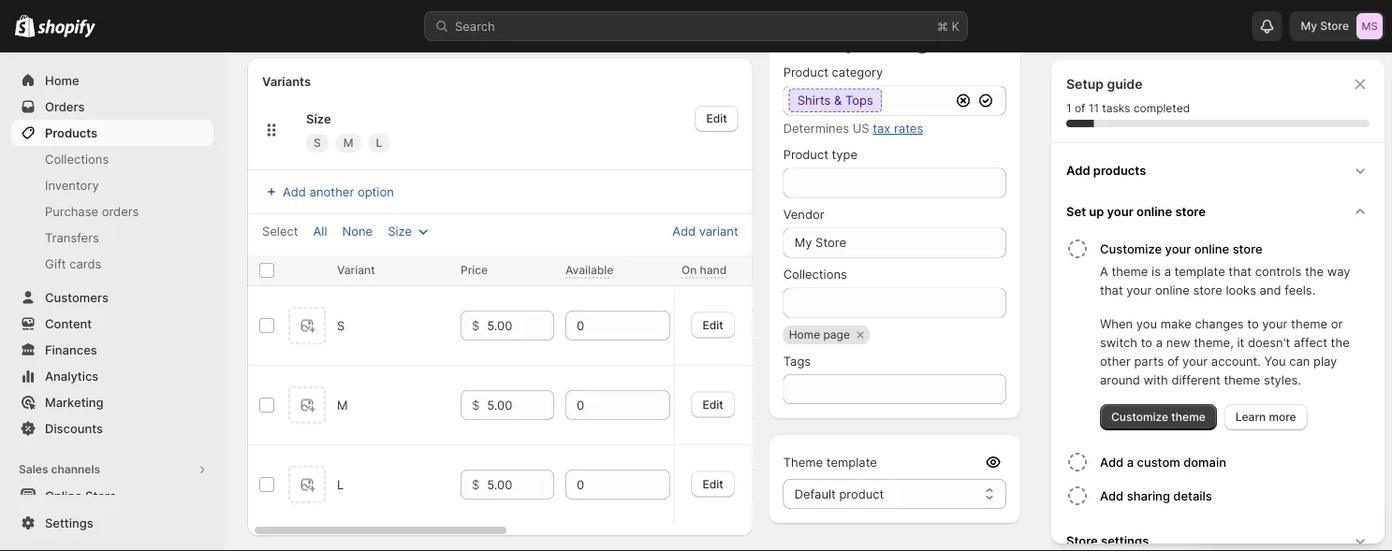 Task type: locate. For each thing, give the bounding box(es) containing it.
theme right "a"
[[1112, 264, 1148, 279]]

a inside when you make changes to your theme or switch to a new theme, it doesn't affect the other parts of your account. you can play around with different theme styles.
[[1156, 335, 1163, 350]]

0 horizontal spatial a
[[1127, 455, 1134, 470]]

add inside add products button
[[1066, 163, 1090, 177]]

edit inside edit dropdown button
[[706, 112, 727, 125]]

1 vertical spatial l
[[337, 478, 344, 492]]

controls
[[1255, 264, 1302, 279]]

l
[[376, 136, 382, 150], [337, 478, 344, 492]]

3 product from the top
[[783, 147, 829, 162]]

store settings button
[[1059, 521, 1377, 551]]

add left "another" at top left
[[283, 184, 306, 199]]

3 edit link from the top
[[691, 471, 735, 497]]

3 $ from the top
[[472, 478, 480, 492]]

mark add sharing details as done image
[[1066, 485, 1089, 507]]

add right the mark add a custom domain as done image
[[1100, 455, 1124, 470]]

1 vertical spatial $ text field
[[487, 390, 554, 420]]

doesn't
[[1248, 335, 1291, 350]]

settings link
[[11, 510, 213, 537]]

1 vertical spatial edit link
[[691, 392, 735, 418]]

other
[[1100, 354, 1131, 368]]

size inside dropdown button
[[388, 224, 412, 238]]

store
[[1176, 204, 1206, 219], [1233, 242, 1263, 256], [1193, 283, 1223, 297]]

0 horizontal spatial collections
[[45, 152, 109, 166]]

none button
[[331, 218, 384, 244]]

you
[[1265, 354, 1286, 368]]

template
[[1175, 264, 1225, 279], [827, 455, 877, 470]]

on
[[682, 264, 697, 277]]

1 horizontal spatial that
[[1229, 264, 1252, 279]]

to down you
[[1141, 335, 1153, 350]]

inventory
[[45, 178, 99, 192]]

online down is
[[1155, 283, 1190, 297]]

s
[[314, 136, 321, 150], [337, 318, 345, 333]]

0 horizontal spatial l
[[337, 478, 344, 492]]

options element containing l
[[337, 478, 344, 492]]

None number field
[[566, 311, 642, 341], [566, 390, 642, 420], [566, 470, 642, 500], [566, 311, 642, 341], [566, 390, 642, 420], [566, 470, 642, 500]]

purchase orders
[[45, 204, 139, 219]]

a inside button
[[1127, 455, 1134, 470]]

customize for customize theme
[[1111, 411, 1169, 424]]

around
[[1100, 373, 1140, 387]]

$ for l
[[472, 478, 480, 492]]

2 $ text field from the top
[[487, 390, 554, 420]]

a right is
[[1164, 264, 1171, 279]]

add for add variant
[[672, 224, 696, 238]]

1 vertical spatial options element
[[337, 398, 348, 412]]

online store
[[45, 489, 116, 503]]

marketing link
[[11, 390, 213, 416]]

size down variants
[[306, 111, 331, 126]]

2 horizontal spatial store
[[1320, 19, 1349, 33]]

template inside a theme is a template that controls the way that your online store looks and feels.
[[1175, 264, 1225, 279]]

organization
[[833, 39, 907, 53]]

0 horizontal spatial of
[[1075, 102, 1086, 115]]

the down or
[[1331, 335, 1350, 350]]

0 horizontal spatial s
[[314, 136, 321, 150]]

0 vertical spatial that
[[1229, 264, 1252, 279]]

1 options element from the top
[[337, 318, 345, 333]]

online up a theme is a template that controls the way that your online store looks and feels.
[[1194, 242, 1230, 256]]

that down "a"
[[1100, 283, 1123, 297]]

2 vertical spatial product
[[783, 147, 829, 162]]

us
[[853, 121, 869, 136]]

1 vertical spatial $
[[472, 398, 480, 412]]

⌘ k
[[937, 19, 960, 33]]

1 vertical spatial a
[[1156, 335, 1163, 350]]

0 vertical spatial store
[[1176, 204, 1206, 219]]

size right none in the top of the page
[[388, 224, 412, 238]]

s up add another option button
[[314, 136, 321, 150]]

0 vertical spatial collections
[[45, 152, 109, 166]]

1 horizontal spatial collections
[[783, 267, 847, 282]]

0 horizontal spatial store
[[85, 489, 116, 503]]

settings
[[1101, 534, 1149, 548]]

store up the customize your online store
[[1176, 204, 1206, 219]]

0 vertical spatial edit link
[[691, 312, 735, 338]]

0 vertical spatial options element
[[337, 318, 345, 333]]

1 vertical spatial store
[[85, 489, 116, 503]]

collections up home page
[[783, 267, 847, 282]]

0 vertical spatial online
[[1137, 204, 1172, 219]]

0 horizontal spatial the
[[1305, 264, 1324, 279]]

store right my
[[1320, 19, 1349, 33]]

edit link for m
[[691, 392, 735, 418]]

hand
[[700, 264, 727, 277]]

edit for l
[[703, 477, 723, 491]]

account.
[[1211, 354, 1261, 368]]

1 horizontal spatial size
[[388, 224, 412, 238]]

1 horizontal spatial l
[[376, 136, 382, 150]]

store up controls
[[1233, 242, 1263, 256]]

0 horizontal spatial that
[[1100, 283, 1123, 297]]

1 horizontal spatial the
[[1331, 335, 1350, 350]]

1 horizontal spatial a
[[1156, 335, 1163, 350]]

theme
[[1112, 264, 1148, 279], [1291, 316, 1328, 331], [1224, 373, 1261, 387], [1172, 411, 1206, 424]]

Tags text field
[[783, 375, 1007, 404]]

set
[[1066, 204, 1086, 219]]

3 options element from the top
[[337, 478, 344, 492]]

of inside when you make changes to your theme or switch to a new theme, it doesn't affect the other parts of your account. you can play around with different theme styles.
[[1168, 354, 1179, 368]]

2 vertical spatial edit link
[[691, 471, 735, 497]]

2 vertical spatial online
[[1155, 283, 1190, 297]]

11
[[1089, 102, 1099, 115]]

a inside a theme is a template that controls the way that your online store looks and feels.
[[1164, 264, 1171, 279]]

a left new
[[1156, 335, 1163, 350]]

learn more link
[[1225, 404, 1308, 431]]

home up orders
[[45, 73, 79, 88]]

add inside add another option button
[[283, 184, 306, 199]]

edit button
[[695, 106, 738, 132]]

none
[[342, 224, 373, 238]]

0 vertical spatial l
[[376, 136, 382, 150]]

add variant
[[672, 224, 738, 238]]

$ text field
[[487, 470, 554, 500]]

online
[[1137, 204, 1172, 219], [1194, 242, 1230, 256], [1155, 283, 1190, 297]]

1 edit link from the top
[[691, 312, 735, 338]]

Product type text field
[[783, 168, 1007, 198]]

1 vertical spatial size
[[388, 224, 412, 238]]

add left variant
[[672, 224, 696, 238]]

0 vertical spatial customize
[[1100, 242, 1162, 256]]

your down is
[[1127, 283, 1152, 297]]

1 vertical spatial home
[[789, 328, 820, 342]]

products
[[1093, 163, 1146, 177]]

store for online store
[[85, 489, 116, 503]]

options element for s's $ text box
[[337, 318, 345, 333]]

theme down different
[[1172, 411, 1206, 424]]

1 horizontal spatial of
[[1168, 354, 1179, 368]]

product for product type
[[783, 147, 829, 162]]

template up product
[[827, 455, 877, 470]]

product for product category
[[783, 65, 829, 80]]

0 vertical spatial $ text field
[[487, 311, 554, 341]]

2 vertical spatial options element
[[337, 478, 344, 492]]

0 horizontal spatial size
[[306, 111, 331, 126]]

online
[[45, 489, 82, 503]]

size
[[306, 111, 331, 126], [388, 224, 412, 238]]

1 $ text field from the top
[[487, 311, 554, 341]]

2 vertical spatial store
[[1193, 283, 1223, 297]]

add up set
[[1066, 163, 1090, 177]]

customize up is
[[1100, 242, 1162, 256]]

way
[[1327, 264, 1351, 279]]

that up looks
[[1229, 264, 1252, 279]]

0 vertical spatial of
[[1075, 102, 1086, 115]]

completed
[[1134, 102, 1190, 115]]

store down the sales channels button at the bottom left of the page
[[85, 489, 116, 503]]

customize inside button
[[1100, 242, 1162, 256]]

1 vertical spatial to
[[1141, 335, 1153, 350]]

options element
[[337, 318, 345, 333], [337, 398, 348, 412], [337, 478, 344, 492]]

transfers link
[[11, 225, 213, 251]]

your inside a theme is a template that controls the way that your online store looks and feels.
[[1127, 283, 1152, 297]]

play
[[1314, 354, 1337, 368]]

0 horizontal spatial home
[[45, 73, 79, 88]]

1 horizontal spatial s
[[337, 318, 345, 333]]

collections up inventory
[[45, 152, 109, 166]]

product for product organization
[[783, 39, 830, 53]]

home for home
[[45, 73, 79, 88]]

s down variant
[[337, 318, 345, 333]]

mark add a custom domain as done image
[[1066, 451, 1089, 474]]

0 vertical spatial a
[[1164, 264, 1171, 279]]

0 vertical spatial home
[[45, 73, 79, 88]]

theme up affect
[[1291, 316, 1328, 331]]

default product
[[795, 487, 884, 501]]

1 vertical spatial customize
[[1111, 411, 1169, 424]]

home page link
[[789, 326, 850, 345]]

the up the feels.
[[1305, 264, 1324, 279]]

add variant button
[[661, 215, 750, 247]]

store inside button
[[1233, 242, 1263, 256]]

shopify image
[[15, 15, 35, 37], [38, 19, 96, 38]]

customize your online store element
[[1063, 262, 1377, 431]]

of right 1
[[1075, 102, 1086, 115]]

store left looks
[[1193, 283, 1223, 297]]

product down determines
[[783, 147, 829, 162]]

available
[[566, 264, 614, 277]]

product category
[[783, 65, 883, 80]]

the inside when you make changes to your theme or switch to a new theme, it doesn't affect the other parts of your account. you can play around with different theme styles.
[[1331, 335, 1350, 350]]

1 vertical spatial of
[[1168, 354, 1179, 368]]

1 horizontal spatial store
[[1066, 534, 1098, 548]]

edit for s
[[703, 318, 723, 332]]

1 vertical spatial online
[[1194, 242, 1230, 256]]

store left settings
[[1066, 534, 1098, 548]]

1 horizontal spatial shopify image
[[38, 19, 96, 38]]

$ text field up $ text field
[[487, 390, 554, 420]]

the inside a theme is a template that controls the way that your online store looks and feels.
[[1305, 264, 1324, 279]]

1 horizontal spatial to
[[1247, 316, 1259, 331]]

orders
[[102, 204, 139, 219]]

online store button
[[0, 483, 225, 509]]

of down new
[[1168, 354, 1179, 368]]

1 product from the top
[[783, 39, 830, 53]]

add inside add sharing details button
[[1100, 489, 1124, 503]]

marketing
[[45, 395, 103, 410]]

it
[[1237, 335, 1245, 350]]

add for add another option
[[283, 184, 306, 199]]

add inside "add a custom domain" button
[[1100, 455, 1124, 470]]

add another option button
[[251, 179, 405, 205]]

to up doesn't
[[1247, 316, 1259, 331]]

0 vertical spatial product
[[783, 39, 830, 53]]

finances
[[45, 343, 97, 357]]

styles.
[[1264, 373, 1301, 387]]

m
[[343, 136, 353, 150], [337, 398, 348, 412]]

1 vertical spatial m
[[337, 398, 348, 412]]

online up the customize your online store
[[1137, 204, 1172, 219]]

finances link
[[11, 337, 213, 363]]

collections link
[[11, 146, 213, 172]]

your up doesn't
[[1262, 316, 1288, 331]]

1 horizontal spatial template
[[1175, 264, 1225, 279]]

customize down with
[[1111, 411, 1169, 424]]

cards
[[70, 257, 101, 271]]

options element containing m
[[337, 398, 348, 412]]

$ text field for s
[[487, 311, 554, 341]]

your down set up your online store 'button'
[[1165, 242, 1191, 256]]

1 vertical spatial s
[[337, 318, 345, 333]]

more
[[1269, 411, 1296, 424]]

store
[[1320, 19, 1349, 33], [85, 489, 116, 503], [1066, 534, 1098, 548]]

options element containing s
[[337, 318, 345, 333]]

search
[[455, 19, 495, 33]]

add right the mark add sharing details as done icon
[[1100, 489, 1124, 503]]

to
[[1247, 316, 1259, 331], [1141, 335, 1153, 350]]

add for add sharing details
[[1100, 489, 1124, 503]]

channels
[[51, 463, 100, 477]]

add another option
[[283, 184, 394, 199]]

0 vertical spatial store
[[1320, 19, 1349, 33]]

$ text field down price
[[487, 311, 554, 341]]

0 vertical spatial $
[[472, 318, 480, 333]]

store inside a theme is a template that controls the way that your online store looks and feels.
[[1193, 283, 1223, 297]]

1 vertical spatial the
[[1331, 335, 1350, 350]]

2 vertical spatial a
[[1127, 455, 1134, 470]]

$ text field
[[487, 311, 554, 341], [487, 390, 554, 420]]

0 vertical spatial template
[[1175, 264, 1225, 279]]

0 horizontal spatial shopify image
[[15, 15, 35, 37]]

add for add a custom domain
[[1100, 455, 1124, 470]]

Product category text field
[[783, 86, 950, 116]]

domain
[[1184, 455, 1227, 470]]

that
[[1229, 264, 1252, 279], [1100, 283, 1123, 297]]

a left custom
[[1127, 455, 1134, 470]]

analytics
[[45, 369, 99, 383]]

1 vertical spatial product
[[783, 65, 829, 80]]

store inside the setup guide dialog
[[1066, 534, 1098, 548]]

product down the 'product organization'
[[783, 65, 829, 80]]

0 horizontal spatial template
[[827, 455, 877, 470]]

2 product from the top
[[783, 65, 829, 80]]

your right up
[[1107, 204, 1134, 219]]

add inside add variant button
[[672, 224, 696, 238]]

add
[[1066, 163, 1090, 177], [283, 184, 306, 199], [672, 224, 696, 238], [1100, 455, 1124, 470], [1100, 489, 1124, 503]]

0 vertical spatial the
[[1305, 264, 1324, 279]]

product organization
[[783, 39, 907, 53]]

2 horizontal spatial a
[[1164, 264, 1171, 279]]

2 $ from the top
[[472, 398, 480, 412]]

2 options element from the top
[[337, 398, 348, 412]]

2 vertical spatial $
[[472, 478, 480, 492]]

product up the 'product category'
[[783, 39, 830, 53]]

1 $ from the top
[[472, 318, 480, 333]]

1 horizontal spatial home
[[789, 328, 820, 342]]

2 edit link from the top
[[691, 392, 735, 418]]

template down the customize your online store
[[1175, 264, 1225, 279]]

1 vertical spatial store
[[1233, 242, 1263, 256]]

a
[[1164, 264, 1171, 279], [1156, 335, 1163, 350], [1127, 455, 1134, 470]]

switch
[[1100, 335, 1138, 350]]

home up tags
[[789, 328, 820, 342]]

different
[[1172, 373, 1221, 387]]

2 vertical spatial store
[[1066, 534, 1098, 548]]

setup guide
[[1066, 76, 1143, 92]]

0 vertical spatial size
[[306, 111, 331, 126]]



Task type: vqa. For each thing, say whether or not it's contained in the screenshot.
the Select
yes



Task type: describe. For each thing, give the bounding box(es) containing it.
0 vertical spatial to
[[1247, 316, 1259, 331]]

products link
[[11, 120, 213, 146]]

determines
[[783, 121, 849, 136]]

size button
[[377, 218, 444, 244]]

store for my store
[[1320, 19, 1349, 33]]

feels.
[[1285, 283, 1316, 297]]

transfers
[[45, 230, 99, 245]]

add products button
[[1059, 150, 1377, 191]]

store inside 'button'
[[1176, 204, 1206, 219]]

my
[[1301, 19, 1317, 33]]

tax rates link
[[873, 121, 923, 136]]

theme,
[[1194, 335, 1234, 350]]

on hand
[[682, 264, 727, 277]]

learn more
[[1236, 411, 1296, 424]]

home for home page
[[789, 328, 820, 342]]

select
[[262, 224, 298, 238]]

theme down account.
[[1224, 373, 1261, 387]]

setup guide dialog
[[1051, 60, 1385, 551]]

$ text field for m
[[487, 390, 554, 420]]

mark customize your online store as done image
[[1066, 238, 1089, 260]]

setup
[[1066, 76, 1104, 92]]

set up your online store
[[1066, 204, 1206, 219]]

all button
[[302, 218, 338, 244]]

vendor
[[783, 207, 825, 222]]

sharing
[[1127, 489, 1170, 503]]

guide
[[1107, 76, 1143, 92]]

$ for s
[[472, 318, 480, 333]]

custom
[[1137, 455, 1180, 470]]

category
[[832, 65, 883, 80]]

your up different
[[1183, 354, 1208, 368]]

online inside a theme is a template that controls the way that your online store looks and feels.
[[1155, 283, 1190, 297]]

theme template
[[783, 455, 877, 470]]

is
[[1152, 264, 1161, 279]]

make
[[1161, 316, 1192, 331]]

options element for m $ text box
[[337, 398, 348, 412]]

customize theme link
[[1100, 404, 1217, 431]]

my store image
[[1357, 13, 1383, 39]]

0 horizontal spatial to
[[1141, 335, 1153, 350]]

changes
[[1195, 316, 1244, 331]]

type
[[832, 147, 858, 162]]

Vendor text field
[[783, 228, 1007, 258]]

variant
[[337, 264, 375, 277]]

add a custom domain button
[[1100, 446, 1377, 479]]

purchase
[[45, 204, 98, 219]]

my store
[[1301, 19, 1349, 33]]

variant
[[699, 224, 738, 238]]

customize for customize your online store
[[1100, 242, 1162, 256]]

discounts link
[[11, 416, 213, 442]]

collections inside "link"
[[45, 152, 109, 166]]

variants
[[262, 74, 311, 88]]

⌘
[[937, 19, 948, 33]]

online inside button
[[1194, 242, 1230, 256]]

add sharing details
[[1100, 489, 1212, 503]]

default
[[795, 487, 836, 501]]

1
[[1066, 102, 1072, 115]]

1 vertical spatial that
[[1100, 283, 1123, 297]]

1 vertical spatial collections
[[783, 267, 847, 282]]

inventory link
[[11, 172, 213, 198]]

up
[[1089, 204, 1104, 219]]

gift
[[45, 257, 66, 271]]

determines us tax rates
[[783, 121, 923, 136]]

online inside 'button'
[[1137, 204, 1172, 219]]

product type
[[783, 147, 858, 162]]

add for add products
[[1066, 163, 1090, 177]]

tasks
[[1102, 102, 1131, 115]]

details
[[1174, 489, 1212, 503]]

tax
[[873, 121, 891, 136]]

your inside button
[[1165, 242, 1191, 256]]

home page
[[789, 328, 850, 342]]

sales channels button
[[11, 457, 213, 483]]

gift cards link
[[11, 251, 213, 277]]

price
[[461, 264, 488, 277]]

edit link for s
[[691, 312, 735, 338]]

1 of 11 tasks completed
[[1066, 102, 1190, 115]]

0 vertical spatial s
[[314, 136, 321, 150]]

customers
[[45, 290, 109, 305]]

settings
[[45, 516, 93, 530]]

a
[[1100, 264, 1108, 279]]

option
[[358, 184, 394, 199]]

edit for m
[[703, 398, 723, 411]]

analytics link
[[11, 363, 213, 390]]

Collections text field
[[783, 288, 1007, 318]]

purchase orders link
[[11, 198, 213, 225]]

content
[[45, 316, 92, 331]]

new
[[1166, 335, 1191, 350]]

0 vertical spatial m
[[343, 136, 353, 150]]

your inside 'button'
[[1107, 204, 1134, 219]]

tags
[[783, 354, 811, 368]]

customize your online store button
[[1100, 232, 1377, 262]]

affect
[[1294, 335, 1328, 350]]

add products
[[1066, 163, 1146, 177]]

a theme is a template that controls the way that your online store looks and feels.
[[1100, 264, 1351, 297]]

1 vertical spatial template
[[827, 455, 877, 470]]

product
[[839, 487, 884, 501]]

when you make changes to your theme or switch to a new theme, it doesn't affect the other parts of your account. you can play around with different theme styles.
[[1100, 316, 1350, 387]]

sales channels
[[19, 463, 100, 477]]

$ for m
[[472, 398, 480, 412]]

can
[[1289, 354, 1310, 368]]

theme inside a theme is a template that controls the way that your online store looks and feels.
[[1112, 264, 1148, 279]]

customize your online store
[[1100, 242, 1263, 256]]

edit link for l
[[691, 471, 735, 497]]

orders link
[[11, 94, 213, 120]]

set up your online store button
[[1059, 191, 1377, 232]]

options element for $ text field
[[337, 478, 344, 492]]



